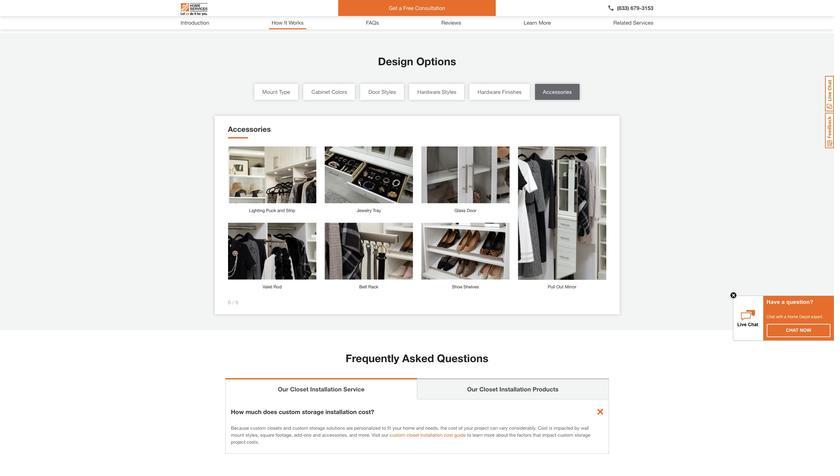 Task type: describe. For each thing, give the bounding box(es) containing it.
expert.
[[812, 315, 824, 320]]

introduction
[[181, 19, 209, 26]]

storage inside to learn more about the factors that impact custom storage project costs.
[[575, 432, 591, 438]]

/
[[233, 299, 234, 305]]

styles,
[[246, 432, 259, 438]]

0 vertical spatial storage
[[302, 408, 324, 416]]

mount type button
[[254, 84, 298, 100]]

asked
[[403, 352, 434, 365]]

solutions
[[327, 425, 345, 431]]

custom up styles,
[[251, 425, 266, 431]]

1 vertical spatial cost
[[444, 432, 453, 438]]

learn more
[[524, 19, 551, 26]]

by
[[575, 425, 580, 431]]

installation for products
[[500, 386, 531, 393]]

it
[[284, 19, 287, 26]]

a for free
[[399, 5, 402, 11]]

get
[[389, 5, 398, 11]]

learn
[[524, 19, 538, 26]]

1 your from the left
[[393, 425, 402, 431]]

chat
[[767, 315, 776, 320]]

installation for service
[[310, 386, 342, 393]]

are
[[347, 425, 353, 431]]

chat
[[787, 328, 799, 333]]

our closet installation service
[[278, 386, 365, 393]]

and down are
[[350, 432, 357, 438]]

(833) 679-3153 link
[[608, 4, 654, 12]]

about
[[496, 432, 508, 438]]

custom up add-
[[293, 425, 308, 431]]

how for how it works
[[272, 19, 283, 26]]

visit
[[372, 432, 381, 438]]

questions
[[437, 352, 489, 365]]

custom closet installation cost guide link
[[390, 432, 466, 438]]

(833) 679-3153
[[618, 5, 654, 11]]

design
[[378, 55, 414, 68]]

chat now
[[787, 328, 812, 333]]

to learn more about the factors that impact custom storage project costs.
[[231, 432, 591, 445]]

home
[[788, 315, 799, 320]]

because custom closets and custom storage solutions are personalized to fit your home and needs, the cost of your project can vary considerably. cost is impacted by wall mount styles, square footage, add-ons and accessories, and more. visit our
[[231, 425, 589, 438]]

frequently
[[346, 352, 400, 365]]

add-
[[294, 432, 304, 438]]

with
[[777, 315, 784, 320]]

personalized
[[354, 425, 381, 431]]

closet
[[407, 432, 419, 438]]

related
[[614, 19, 632, 26]]

custom down 'fit'
[[390, 432, 406, 438]]

vary
[[499, 425, 508, 431]]

2 vertical spatial a
[[785, 315, 787, 320]]

design options
[[378, 55, 457, 68]]

hardware finishes button
[[470, 84, 530, 100]]

ons
[[304, 432, 312, 438]]

our for our closet installation service
[[278, 386, 289, 393]]

finishes
[[503, 89, 522, 95]]

live chat image
[[826, 76, 835, 112]]

styles for hardware styles
[[442, 89, 457, 95]]

products
[[533, 386, 559, 393]]

more
[[539, 19, 551, 26]]

how much does custom storage installation cost?
[[231, 408, 375, 416]]

the inside because custom closets and custom storage solutions are personalized to fit your home and needs, the cost of your project can vary considerably. cost is impacted by wall mount styles, square footage, add-ons and accessories, and more. visit our
[[441, 425, 447, 431]]

our for our closet installation products
[[468, 386, 478, 393]]

is
[[549, 425, 553, 431]]

frequently asked questions
[[346, 352, 489, 365]]

of
[[459, 425, 463, 431]]

wall
[[581, 425, 589, 431]]

how for how much does custom storage installation cost?
[[231, 408, 244, 416]]

closets
[[267, 425, 282, 431]]

our closet installation products
[[468, 386, 559, 393]]

hardware styles
[[418, 89, 457, 95]]

get a free consultation
[[389, 5, 446, 11]]

much
[[246, 408, 262, 416]]

cabinet colors
[[312, 89, 347, 95]]

consultation
[[416, 5, 446, 11]]

and right the ons
[[313, 432, 321, 438]]

hardware for hardware styles
[[418, 89, 441, 95]]

gallery 6 desktop image
[[215, 0, 620, 1]]

colors
[[332, 89, 347, 95]]

because
[[231, 425, 249, 431]]

guide
[[455, 432, 466, 438]]

and up closet
[[416, 425, 424, 431]]

does
[[263, 408, 277, 416]]

type
[[279, 89, 290, 95]]

now
[[801, 328, 812, 333]]

impact
[[543, 432, 557, 438]]

mount
[[262, 89, 278, 95]]

1 horizontal spatial installation
[[421, 432, 443, 438]]

hardware finishes
[[478, 89, 522, 95]]

mount
[[231, 432, 244, 438]]

needs,
[[426, 425, 440, 431]]

options
[[417, 55, 457, 68]]

our
[[382, 432, 389, 438]]

depot
[[800, 315, 811, 320]]

how it works
[[272, 19, 304, 26]]

and up footage,
[[284, 425, 291, 431]]

door
[[369, 89, 380, 95]]



Task type: vqa. For each thing, say whether or not it's contained in the screenshot.
78704 within the Button
no



Task type: locate. For each thing, give the bounding box(es) containing it.
2 vertical spatial storage
[[575, 432, 591, 438]]

0 horizontal spatial accessories
[[228, 125, 271, 134]]

1 horizontal spatial installation
[[500, 386, 531, 393]]

service
[[344, 386, 365, 393]]

costs.
[[247, 439, 259, 445]]

accessories,
[[322, 432, 348, 438]]

6 / 6
[[228, 299, 239, 305]]

a right with
[[785, 315, 787, 320]]

accessories
[[543, 89, 572, 95], [228, 125, 271, 134]]

a right have
[[782, 299, 785, 306]]

(833)
[[618, 5, 630, 11]]

the right needs, on the right bottom of the page
[[441, 425, 447, 431]]

1 vertical spatial to
[[467, 432, 472, 438]]

how left much on the left bottom
[[231, 408, 244, 416]]

1 closet from the left
[[290, 386, 309, 393]]

1 vertical spatial how
[[231, 408, 244, 416]]

custom
[[279, 408, 301, 416], [251, 425, 266, 431], [293, 425, 308, 431], [390, 432, 406, 438], [558, 432, 574, 438]]

the right about
[[510, 432, 516, 438]]

2 your from the left
[[464, 425, 474, 431]]

do it for you logo image
[[181, 0, 207, 18]]

accessories inside button
[[543, 89, 572, 95]]

0 horizontal spatial installation
[[310, 386, 342, 393]]

1 installation from the left
[[310, 386, 342, 393]]

hardware inside button
[[418, 89, 441, 95]]

styles right door
[[382, 89, 396, 95]]

1 vertical spatial installation
[[421, 432, 443, 438]]

1 hardware from the left
[[418, 89, 441, 95]]

our down questions
[[468, 386, 478, 393]]

1 vertical spatial the
[[510, 432, 516, 438]]

styles for door styles
[[382, 89, 396, 95]]

679-
[[631, 5, 642, 11]]

hardware
[[418, 89, 441, 95], [478, 89, 501, 95]]

closet for our closet installation products
[[480, 386, 498, 393]]

1 horizontal spatial closet
[[480, 386, 498, 393]]

door styles
[[369, 89, 396, 95]]

infopod - accessories - images image
[[228, 147, 607, 290]]

storage inside because custom closets and custom storage solutions are personalized to fit your home and needs, the cost of your project can vary considerably. cost is impacted by wall mount styles, square footage, add-ons and accessories, and more. visit our
[[310, 425, 325, 431]]

0 vertical spatial how
[[272, 19, 283, 26]]

custom right does on the bottom
[[279, 408, 301, 416]]

0 horizontal spatial our
[[278, 386, 289, 393]]

have a question?
[[767, 299, 814, 306]]

faqs
[[366, 19, 379, 26]]

0 horizontal spatial installation
[[326, 408, 357, 416]]

1 horizontal spatial hardware
[[478, 89, 501, 95]]

installation
[[310, 386, 342, 393], [500, 386, 531, 393]]

hardware left finishes
[[478, 89, 501, 95]]

installation up solutions
[[326, 408, 357, 416]]

0 vertical spatial project
[[475, 425, 489, 431]]

styles inside door styles button
[[382, 89, 396, 95]]

accessories button
[[535, 84, 580, 100]]

free
[[404, 5, 414, 11]]

0 vertical spatial to
[[382, 425, 386, 431]]

the
[[441, 425, 447, 431], [510, 432, 516, 438]]

installation down needs, on the right bottom of the page
[[421, 432, 443, 438]]

0 vertical spatial a
[[399, 5, 402, 11]]

1 horizontal spatial to
[[467, 432, 472, 438]]

project inside because custom closets and custom storage solutions are personalized to fit your home and needs, the cost of your project can vary considerably. cost is impacted by wall mount styles, square footage, add-ons and accessories, and more. visit our
[[475, 425, 489, 431]]

hardware styles button
[[410, 84, 465, 100]]

that
[[533, 432, 541, 438]]

0 horizontal spatial closet
[[290, 386, 309, 393]]

installation left service
[[310, 386, 342, 393]]

cost
[[449, 425, 458, 431], [444, 432, 453, 438]]

chat with a home depot expert.
[[767, 315, 824, 320]]

1 horizontal spatial our
[[468, 386, 478, 393]]

0 vertical spatial installation
[[326, 408, 357, 416]]

1 vertical spatial storage
[[310, 425, 325, 431]]

our up how much does custom storage installation cost?
[[278, 386, 289, 393]]

1 vertical spatial a
[[782, 299, 785, 306]]

door styles button
[[361, 84, 404, 100]]

styles inside hardware styles button
[[442, 89, 457, 95]]

1 horizontal spatial the
[[510, 432, 516, 438]]

project down mount
[[231, 439, 246, 445]]

1 6 from the left
[[228, 299, 231, 305]]

have
[[767, 299, 781, 306]]

2 6 from the left
[[236, 299, 239, 305]]

a for question?
[[782, 299, 785, 306]]

6 right /
[[236, 299, 239, 305]]

feedback link image
[[826, 113, 835, 149]]

styles
[[382, 89, 396, 95], [442, 89, 457, 95]]

0 vertical spatial the
[[441, 425, 447, 431]]

hardware inside "button"
[[478, 89, 501, 95]]

1 our from the left
[[278, 386, 289, 393]]

custom inside to learn more about the factors that impact custom storage project costs.
[[558, 432, 574, 438]]

3153
[[642, 5, 654, 11]]

footage,
[[276, 432, 293, 438]]

considerably.
[[509, 425, 537, 431]]

2 closet from the left
[[480, 386, 498, 393]]

a
[[399, 5, 402, 11], [782, 299, 785, 306], [785, 315, 787, 320]]

0 horizontal spatial project
[[231, 439, 246, 445]]

0 vertical spatial cost
[[449, 425, 458, 431]]

1 styles from the left
[[382, 89, 396, 95]]

how
[[272, 19, 283, 26], [231, 408, 244, 416]]

closet for our closet installation service
[[290, 386, 309, 393]]

1 horizontal spatial 6
[[236, 299, 239, 305]]

question?
[[787, 299, 814, 306]]

project up the learn
[[475, 425, 489, 431]]

and
[[284, 425, 291, 431], [416, 425, 424, 431], [313, 432, 321, 438], [350, 432, 357, 438]]

1 horizontal spatial accessories
[[543, 89, 572, 95]]

2 installation from the left
[[500, 386, 531, 393]]

project inside to learn more about the factors that impact custom storage project costs.
[[231, 439, 246, 445]]

to inside to learn more about the factors that impact custom storage project costs.
[[467, 432, 472, 438]]

0 horizontal spatial hardware
[[418, 89, 441, 95]]

home
[[403, 425, 415, 431]]

project
[[475, 425, 489, 431], [231, 439, 246, 445]]

installation
[[326, 408, 357, 416], [421, 432, 443, 438]]

cabinet colors button
[[304, 84, 355, 100]]

2 styles from the left
[[442, 89, 457, 95]]

styles down options at the top
[[442, 89, 457, 95]]

1 horizontal spatial your
[[464, 425, 474, 431]]

2 our from the left
[[468, 386, 478, 393]]

more.
[[359, 432, 371, 438]]

0 horizontal spatial the
[[441, 425, 447, 431]]

1 vertical spatial project
[[231, 439, 246, 445]]

0 horizontal spatial to
[[382, 425, 386, 431]]

services
[[634, 19, 654, 26]]

your right the of
[[464, 425, 474, 431]]

to inside because custom closets and custom storage solutions are personalized to fit your home and needs, the cost of your project can vary considerably. cost is impacted by wall mount styles, square footage, add-ons and accessories, and more. visit our
[[382, 425, 386, 431]]

reviews
[[442, 19, 462, 26]]

a right get
[[399, 5, 402, 11]]

factors
[[518, 432, 532, 438]]

learn
[[473, 432, 483, 438]]

6 left /
[[228, 299, 231, 305]]

get a free consultation button
[[339, 0, 496, 16]]

a inside button
[[399, 5, 402, 11]]

cost?
[[359, 408, 375, 416]]

1 horizontal spatial how
[[272, 19, 283, 26]]

cost inside because custom closets and custom storage solutions are personalized to fit your home and needs, the cost of your project can vary considerably. cost is impacted by wall mount styles, square footage, add-ons and accessories, and more. visit our
[[449, 425, 458, 431]]

installation left products
[[500, 386, 531, 393]]

cost left the of
[[449, 425, 458, 431]]

0 horizontal spatial your
[[393, 425, 402, 431]]

0 vertical spatial accessories
[[543, 89, 572, 95]]

1 horizontal spatial styles
[[442, 89, 457, 95]]

how left it in the top left of the page
[[272, 19, 283, 26]]

works
[[289, 19, 304, 26]]

can
[[491, 425, 498, 431]]

square
[[260, 432, 275, 438]]

related services
[[614, 19, 654, 26]]

custom down impacted
[[558, 432, 574, 438]]

your
[[393, 425, 402, 431], [464, 425, 474, 431]]

0 horizontal spatial 6
[[228, 299, 231, 305]]

your right 'fit'
[[393, 425, 402, 431]]

hardware down options at the top
[[418, 89, 441, 95]]

mount type
[[262, 89, 290, 95]]

impacted
[[554, 425, 574, 431]]

2 hardware from the left
[[478, 89, 501, 95]]

to
[[382, 425, 386, 431], [467, 432, 472, 438]]

more
[[485, 432, 495, 438]]

6
[[228, 299, 231, 305], [236, 299, 239, 305]]

to left 'fit'
[[382, 425, 386, 431]]

chat now link
[[768, 325, 831, 337]]

1 horizontal spatial project
[[475, 425, 489, 431]]

cost left guide
[[444, 432, 453, 438]]

0 horizontal spatial styles
[[382, 89, 396, 95]]

1 vertical spatial accessories
[[228, 125, 271, 134]]

0 horizontal spatial how
[[231, 408, 244, 416]]

custom closet installation cost guide
[[390, 432, 466, 438]]

hardware for hardware finishes
[[478, 89, 501, 95]]

our
[[278, 386, 289, 393], [468, 386, 478, 393]]

to left the learn
[[467, 432, 472, 438]]

the inside to learn more about the factors that impact custom storage project costs.
[[510, 432, 516, 438]]

cabinet
[[312, 89, 330, 95]]



